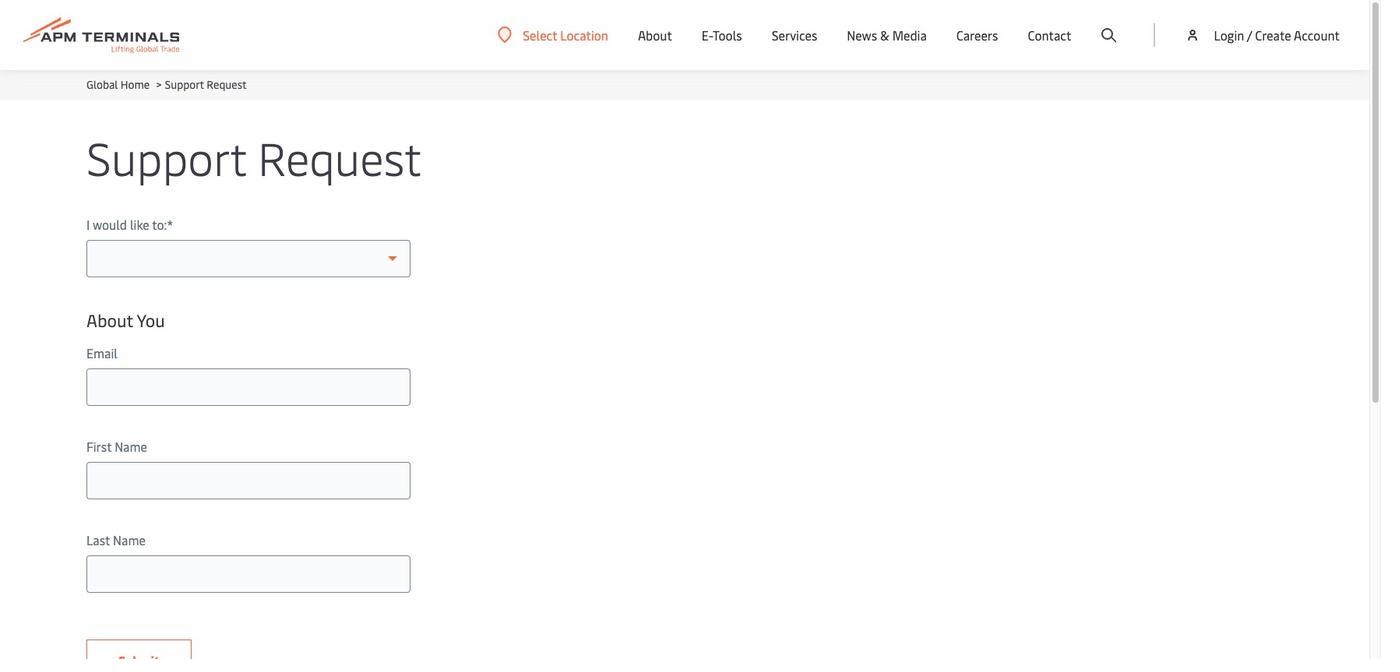Task type: locate. For each thing, give the bounding box(es) containing it.
1 vertical spatial support
[[86, 126, 246, 188]]

about you
[[86, 308, 165, 332]]

1 horizontal spatial request
[[258, 126, 422, 188]]

account
[[1294, 26, 1340, 44]]

tools
[[713, 26, 742, 44]]

name
[[115, 438, 147, 455], [113, 531, 146, 548]]

1 vertical spatial name
[[113, 531, 146, 548]]

home
[[121, 77, 150, 92]]

name right last
[[113, 531, 146, 548]]

support right > on the left of page
[[165, 77, 204, 92]]

email
[[86, 344, 118, 361]]

0 horizontal spatial request
[[207, 77, 247, 92]]

you
[[137, 308, 165, 332]]

support up to:
[[86, 126, 246, 188]]

location
[[560, 26, 608, 43]]

e-
[[702, 26, 713, 44]]

support
[[165, 77, 204, 92], [86, 126, 246, 188]]

0 vertical spatial name
[[115, 438, 147, 455]]

&
[[880, 26, 889, 44]]

about
[[638, 26, 672, 44], [86, 308, 133, 332]]

about left e-
[[638, 26, 672, 44]]

None submit
[[86, 640, 192, 659]]

global home link
[[86, 77, 150, 92]]

name right first
[[115, 438, 147, 455]]

about button
[[638, 0, 672, 70]]

news
[[847, 26, 877, 44]]

request
[[207, 77, 247, 92], [258, 126, 422, 188]]

support request
[[86, 126, 422, 188]]

1 vertical spatial about
[[86, 308, 133, 332]]

select location
[[523, 26, 608, 43]]

0 vertical spatial request
[[207, 77, 247, 92]]

careers button
[[956, 0, 998, 70]]

news & media
[[847, 26, 927, 44]]

news & media button
[[847, 0, 927, 70]]

services button
[[772, 0, 817, 70]]

about for about
[[638, 26, 672, 44]]

1 horizontal spatial about
[[638, 26, 672, 44]]

>
[[156, 77, 162, 92]]

global home > support request
[[86, 77, 247, 92]]

about up "email"
[[86, 308, 133, 332]]

0 horizontal spatial about
[[86, 308, 133, 332]]

0 vertical spatial about
[[638, 26, 672, 44]]



Task type: vqa. For each thing, say whether or not it's contained in the screenshot.
interest
no



Task type: describe. For each thing, give the bounding box(es) containing it.
e-tools button
[[702, 0, 742, 70]]

i would like to:
[[86, 216, 167, 233]]

last
[[86, 531, 110, 548]]

services
[[772, 26, 817, 44]]

select location button
[[498, 26, 608, 43]]

Last Name text field
[[86, 555, 411, 593]]

First Name text field
[[86, 462, 411, 499]]

create
[[1255, 26, 1291, 44]]

i
[[86, 216, 90, 233]]

careers
[[956, 26, 998, 44]]

like
[[130, 216, 149, 233]]

0 vertical spatial support
[[165, 77, 204, 92]]

login / create account
[[1214, 26, 1340, 44]]

login / create account link
[[1185, 0, 1340, 70]]

select
[[523, 26, 557, 43]]

first name
[[86, 438, 147, 455]]

Email text field
[[86, 368, 411, 406]]

to:
[[152, 216, 167, 233]]

global
[[86, 77, 118, 92]]

1 vertical spatial request
[[258, 126, 422, 188]]

about for about you
[[86, 308, 133, 332]]

e-tools
[[702, 26, 742, 44]]

contact button
[[1028, 0, 1071, 70]]

name for first name
[[115, 438, 147, 455]]

contact
[[1028, 26, 1071, 44]]

login
[[1214, 26, 1244, 44]]

last name
[[86, 531, 146, 548]]

would
[[93, 216, 127, 233]]

name for last name
[[113, 531, 146, 548]]

media
[[892, 26, 927, 44]]

first
[[86, 438, 112, 455]]

/
[[1247, 26, 1252, 44]]



